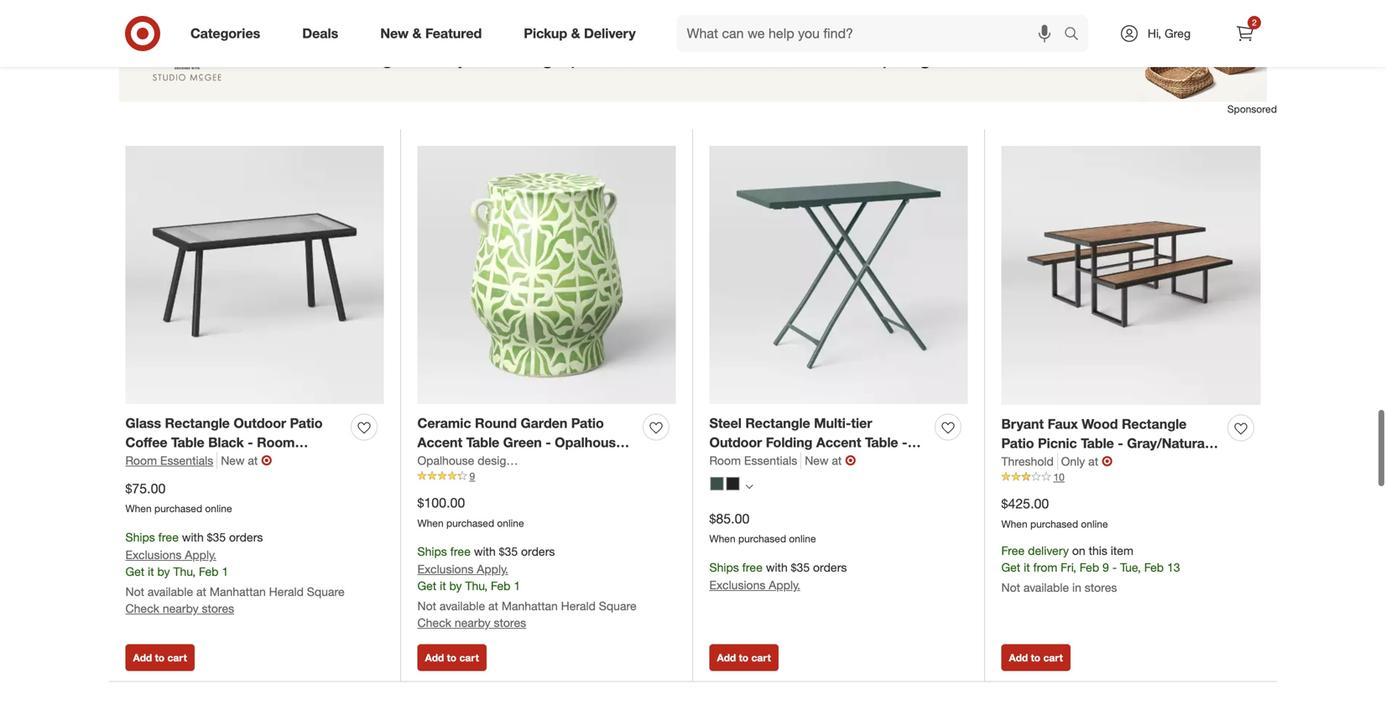 Task type: locate. For each thing, give the bounding box(es) containing it.
ships free with $35 orders exclusions apply. get it by thu, feb 1 not available at manhattan herald square check nearby stores for $100.00
[[418, 545, 637, 631]]

opalhouse designed with jungalow
[[418, 453, 605, 468]]

ships down $85.00
[[710, 561, 739, 575]]

1 horizontal spatial ships
[[418, 545, 447, 559]]

2 horizontal spatial orders
[[813, 561, 847, 575]]

square
[[307, 585, 345, 600], [599, 599, 637, 614]]

new down black
[[221, 453, 245, 468]]

table down tier on the right bottom of page
[[865, 435, 899, 451]]

2 essentials™ from the left
[[751, 454, 824, 470]]

search button
[[1057, 15, 1097, 55]]

0 vertical spatial 9
[[470, 470, 475, 483]]

2 to from the left
[[447, 652, 457, 665]]

online up this in the right bottom of the page
[[1081, 518, 1108, 531]]

thu,
[[173, 565, 196, 579], [465, 579, 488, 594]]

when for $85.00
[[710, 533, 736, 546]]

essentials™
[[125, 454, 198, 470], [751, 454, 824, 470]]

- inside glass rectangle outdoor patio coffee table black - room essentials™
[[248, 435, 253, 451]]

deals
[[302, 25, 338, 42]]

0 vertical spatial outdoor
[[234, 416, 286, 432]]

add for $100.00
[[425, 652, 444, 665]]

1 horizontal spatial stores
[[494, 616, 526, 631]]

4 add to cart from the left
[[1009, 652, 1063, 665]]

0 horizontal spatial accent
[[418, 435, 463, 451]]

0 horizontal spatial check
[[125, 602, 159, 616]]

when for $75.00
[[125, 503, 152, 515]]

1 accent from the left
[[418, 435, 463, 451]]

0 horizontal spatial check nearby stores button
[[125, 601, 234, 618]]

table inside ceramic round garden patio accent table green - opalhouse™ designed with jungalow™
[[466, 435, 500, 451]]

it down $75.00 when purchased online at the bottom of the page
[[148, 565, 154, 579]]

$35 inside ships free with $35 orders exclusions apply.
[[791, 561, 810, 575]]

0 horizontal spatial patio
[[290, 416, 323, 432]]

ships for $100.00
[[418, 545, 447, 559]]

0 horizontal spatial thu,
[[173, 565, 196, 579]]

essentials up $75.00 when purchased online at the bottom of the page
[[160, 453, 213, 468]]

1 add to cart from the left
[[133, 652, 187, 665]]

essentials for folding
[[744, 453, 798, 468]]

outdoor
[[234, 416, 286, 432], [710, 435, 762, 451]]

$35
[[207, 530, 226, 545], [499, 545, 518, 559], [791, 561, 810, 575]]

manhattan for $75.00
[[210, 585, 266, 600]]

add to cart button for $100.00
[[418, 645, 487, 672]]

designed
[[478, 453, 526, 468], [418, 454, 476, 470]]

rectangle inside glass rectangle outdoor patio coffee table black - room essentials™
[[165, 416, 230, 432]]

room inside steel rectangle multi-tier outdoor folding accent table - room essentials™
[[710, 454, 748, 470]]

room essentials new at ¬
[[125, 453, 272, 469], [710, 453, 856, 469]]

categories
[[191, 25, 260, 42]]

when inside $100.00 when purchased online
[[418, 517, 444, 530]]

table down round
[[466, 435, 500, 451]]

essentials™ down folding
[[751, 454, 824, 470]]

1 cart from the left
[[167, 652, 187, 665]]

add to cart for $425.00
[[1009, 652, 1063, 665]]

new for glass rectangle outdoor patio coffee table black - room essentials™
[[221, 453, 245, 468]]

with down $85.00 when purchased online
[[766, 561, 788, 575]]

it
[[1024, 561, 1030, 575], [148, 565, 154, 579], [440, 579, 446, 594]]

room essentials new at ¬ down folding
[[710, 453, 856, 469]]

rectangle up gray/natural
[[1122, 416, 1187, 433]]

online for $100.00
[[497, 517, 524, 530]]

tier
[[851, 416, 873, 432]]

when for $100.00
[[418, 517, 444, 530]]

1 horizontal spatial ships free with $35 orders exclusions apply. get it by thu, feb 1 not available at manhattan herald square check nearby stores
[[418, 545, 637, 631]]

2 room essentials link from the left
[[710, 453, 802, 469]]

available for glass rectangle outdoor patio coffee table black - room essentials™
[[148, 585, 193, 600]]

0 horizontal spatial manhattan
[[210, 585, 266, 600]]

ceramic round garden patio accent table green - opalhouse™ designed with jungalow™ image
[[418, 146, 676, 405], [418, 146, 676, 405]]

orders down $75.00 when purchased online at the bottom of the page
[[229, 530, 263, 545]]

2 add to cart from the left
[[425, 652, 479, 665]]

& inside the pickup & delivery link
[[571, 25, 580, 42]]

room essentials new at ¬ down black
[[125, 453, 272, 469]]

fri,
[[1061, 561, 1077, 575]]

4 to from the left
[[1031, 652, 1041, 665]]

wood
[[1082, 416, 1118, 433], [1002, 455, 1038, 471]]

garden
[[521, 416, 568, 432]]

1 room essentials new at ¬ from the left
[[125, 453, 272, 469]]

ceramic round garden patio accent table green - opalhouse™ designed with jungalow™ link
[[418, 414, 637, 470]]

2 essentials from the left
[[744, 453, 798, 468]]

new
[[380, 25, 409, 42], [221, 453, 245, 468], [805, 453, 829, 468]]

purchased inside $100.00 when purchased online
[[447, 517, 494, 530]]

available for ceramic round garden patio accent table green - opalhouse™ designed with jungalow™
[[440, 599, 485, 614]]

add to cart for $100.00
[[425, 652, 479, 665]]

0 horizontal spatial designed
[[418, 454, 476, 470]]

rectangle for folding
[[746, 416, 810, 432]]

exclusions inside ships free with $35 orders exclusions apply.
[[710, 578, 766, 593]]

1 horizontal spatial get
[[418, 579, 437, 594]]

4 add to cart button from the left
[[1002, 645, 1071, 672]]

room essentials new at ¬ for folding
[[710, 453, 856, 469]]

0 horizontal spatial 9
[[470, 470, 475, 483]]

1 horizontal spatial check nearby stores button
[[418, 615, 526, 632]]

1 horizontal spatial room essentials link
[[710, 453, 802, 469]]

purchased down $100.00
[[447, 517, 494, 530]]

$85.00
[[710, 511, 750, 527]]

check nearby stores button for $75.00
[[125, 601, 234, 618]]

online inside $425.00 when purchased online
[[1081, 518, 1108, 531]]

1 horizontal spatial nearby
[[455, 616, 491, 631]]

available
[[1024, 581, 1069, 596], [148, 585, 193, 600], [440, 599, 485, 614]]

1 horizontal spatial accent
[[817, 435, 862, 451]]

room essentials new at ¬ for table
[[125, 453, 272, 469]]

1 horizontal spatial new
[[380, 25, 409, 42]]

free for $100.00
[[450, 545, 471, 559]]

by for $75.00
[[157, 565, 170, 579]]

$75.00
[[125, 481, 166, 497]]

table up threshold™
[[1081, 436, 1114, 452]]

free down $100.00 when purchased online
[[450, 545, 471, 559]]

thu, down $100.00 when purchased online
[[465, 579, 488, 594]]

0 horizontal spatial exclusions apply. button
[[125, 547, 216, 564]]

1 horizontal spatial outdoor
[[710, 435, 762, 451]]

2 horizontal spatial new
[[805, 453, 829, 468]]

0 horizontal spatial square
[[307, 585, 345, 600]]

0 horizontal spatial available
[[148, 585, 193, 600]]

pickup
[[524, 25, 568, 42]]

2 accent from the left
[[817, 435, 862, 451]]

1 horizontal spatial available
[[440, 599, 485, 614]]

when down $100.00
[[418, 517, 444, 530]]

1 horizontal spatial wood
[[1082, 416, 1118, 433]]

rectangle for table
[[165, 416, 230, 432]]

multi-
[[814, 416, 851, 432]]

orders down 9 link
[[521, 545, 555, 559]]

outdoor down steel
[[710, 435, 762, 451]]

add to cart button
[[125, 645, 195, 672], [418, 645, 487, 672], [710, 645, 779, 672], [1002, 645, 1071, 672]]

1 vertical spatial 9
[[1103, 561, 1109, 575]]

exclusions down $85.00 when purchased online
[[710, 578, 766, 593]]

9 down this in the right bottom of the page
[[1103, 561, 1109, 575]]

herald for glass rectangle outdoor patio coffee table black - room essentials™
[[269, 585, 304, 600]]

1 horizontal spatial $35
[[499, 545, 518, 559]]

check
[[125, 602, 159, 616], [418, 616, 451, 631]]

essentials™ inside steel rectangle multi-tier outdoor folding accent table - room essentials™
[[751, 454, 824, 470]]

when inside $85.00 when purchased online
[[710, 533, 736, 546]]

1 add from the left
[[133, 652, 152, 665]]

0 horizontal spatial apply.
[[185, 548, 216, 563]]

ships free with $35 orders exclusions apply.
[[710, 561, 847, 593]]

1 horizontal spatial patio
[[571, 416, 604, 432]]

add for $85.00
[[717, 652, 736, 665]]

orders inside ships free with $35 orders exclusions apply.
[[813, 561, 847, 575]]

essentials down folding
[[744, 453, 798, 468]]

2 horizontal spatial patio
[[1002, 436, 1034, 452]]

1 room essentials link from the left
[[125, 453, 218, 469]]

manhattan
[[210, 585, 266, 600], [502, 599, 558, 614]]

by down $100.00 when purchased online
[[449, 579, 462, 594]]

10 link
[[1002, 470, 1261, 485]]

when down the $425.00
[[1002, 518, 1028, 531]]

it left from on the right of the page
[[1024, 561, 1030, 575]]

3 add to cart from the left
[[717, 652, 771, 665]]

picnic
[[1038, 436, 1077, 452]]

1 horizontal spatial essentials
[[744, 453, 798, 468]]

0 horizontal spatial free
[[158, 530, 179, 545]]

herald
[[269, 585, 304, 600], [561, 599, 596, 614]]

ceramic
[[418, 416, 471, 432]]

1 horizontal spatial apply.
[[477, 562, 508, 577]]

1 essentials from the left
[[160, 453, 213, 468]]

purchased down $75.00
[[154, 503, 202, 515]]

advertisement element
[[109, 6, 1277, 102]]

0 horizontal spatial room essentials link
[[125, 453, 218, 469]]

at
[[248, 453, 258, 468], [832, 453, 842, 468], [1089, 454, 1099, 469], [196, 585, 206, 600], [488, 599, 499, 614]]

wood down bryant
[[1002, 455, 1038, 471]]

when down $85.00
[[710, 533, 736, 546]]

2
[[1252, 17, 1257, 28]]

online inside $100.00 when purchased online
[[497, 517, 524, 530]]

with up 9 link
[[530, 453, 551, 468]]

2 room essentials new at ¬ from the left
[[710, 453, 856, 469]]

4 cart from the left
[[1044, 652, 1063, 665]]

0 horizontal spatial orders
[[229, 530, 263, 545]]

0 horizontal spatial get
[[125, 565, 145, 579]]

exclusions apply. button down $75.00 when purchased online at the bottom of the page
[[125, 547, 216, 564]]

exclusions apply. button for $75.00
[[125, 547, 216, 564]]

with inside ships free with $35 orders exclusions apply.
[[766, 561, 788, 575]]

1 vertical spatial outdoor
[[710, 435, 762, 451]]

0 horizontal spatial room essentials new at ¬
[[125, 453, 272, 469]]

free
[[158, 530, 179, 545], [450, 545, 471, 559], [743, 561, 763, 575]]

1 horizontal spatial essentials™
[[751, 454, 824, 470]]

with down $100.00 when purchased online
[[474, 545, 496, 559]]

not
[[1002, 581, 1021, 596], [125, 585, 144, 600], [418, 599, 436, 614]]

designed down green
[[478, 453, 526, 468]]

0 horizontal spatial not
[[125, 585, 144, 600]]

faux
[[1048, 416, 1078, 433]]

glass rectangle outdoor patio coffee table black - room essentials™
[[125, 416, 323, 470]]

square for glass rectangle outdoor patio coffee table black - room essentials™
[[307, 585, 345, 600]]

1 horizontal spatial exclusions
[[418, 562, 474, 577]]

0 horizontal spatial exclusions
[[125, 548, 182, 563]]

ships down $75.00
[[125, 530, 155, 545]]

gray/natural
[[1127, 436, 1209, 452]]

1 horizontal spatial ¬
[[845, 453, 856, 469]]

by for $100.00
[[449, 579, 462, 594]]

2 horizontal spatial available
[[1024, 581, 1069, 596]]

2 add from the left
[[425, 652, 444, 665]]

apply. down $75.00 when purchased online at the bottom of the page
[[185, 548, 216, 563]]

it for glass rectangle outdoor patio coffee table black - room essentials™
[[148, 565, 154, 579]]

0 horizontal spatial &
[[412, 25, 422, 42]]

1 essentials™ from the left
[[125, 454, 198, 470]]

threshold
[[1002, 454, 1054, 469]]

0 horizontal spatial $35
[[207, 530, 226, 545]]

1 horizontal spatial not
[[418, 599, 436, 614]]

essentials™ down coffee
[[125, 454, 198, 470]]

it down $100.00 when purchased online
[[440, 579, 446, 594]]

apply.
[[185, 548, 216, 563], [477, 562, 508, 577], [769, 578, 801, 593]]

13
[[1167, 561, 1181, 575]]

jungalow™
[[511, 454, 580, 470]]

apply. inside ships free with $35 orders exclusions apply.
[[769, 578, 801, 593]]

2 horizontal spatial free
[[743, 561, 763, 575]]

outdoor up black
[[234, 416, 286, 432]]

0 horizontal spatial new
[[221, 453, 245, 468]]

0 horizontal spatial ships
[[125, 530, 155, 545]]

new left featured
[[380, 25, 409, 42]]

green
[[503, 435, 542, 451]]

2 add to cart button from the left
[[418, 645, 487, 672]]

1 horizontal spatial room essentials new at ¬
[[710, 453, 856, 469]]

1 & from the left
[[412, 25, 422, 42]]

1 horizontal spatial herald
[[561, 599, 596, 614]]

online inside $75.00 when purchased online
[[205, 503, 232, 515]]

table left black
[[171, 435, 205, 451]]

square for ceramic round garden patio accent table green - opalhouse™ designed with jungalow™
[[599, 599, 637, 614]]

2 horizontal spatial rectangle
[[1122, 416, 1187, 433]]

with down $75.00 when purchased online at the bottom of the page
[[182, 530, 204, 545]]

0 horizontal spatial stores
[[202, 602, 234, 616]]

2 & from the left
[[571, 25, 580, 42]]

$425.00
[[1002, 496, 1049, 512]]

add to cart button for $425.00
[[1002, 645, 1071, 672]]

designed down ceramic
[[418, 454, 476, 470]]

nearby for $75.00
[[163, 602, 199, 616]]

0 horizontal spatial wood
[[1002, 455, 1038, 471]]

0 horizontal spatial rectangle
[[165, 416, 230, 432]]

thu, down $75.00 when purchased online at the bottom of the page
[[173, 565, 196, 579]]

purchased
[[154, 503, 202, 515], [447, 517, 494, 530], [1031, 518, 1079, 531], [739, 533, 787, 546]]

purchased for $85.00
[[739, 533, 787, 546]]

1 designed from the left
[[478, 453, 526, 468]]

$35 down $100.00 when purchased online
[[499, 545, 518, 559]]

apply. down $100.00 when purchased online
[[477, 562, 508, 577]]

nearby for $100.00
[[455, 616, 491, 631]]

3 cart from the left
[[752, 652, 771, 665]]

1 horizontal spatial it
[[440, 579, 446, 594]]

& inside new & featured link
[[412, 25, 422, 42]]

0 horizontal spatial essentials™
[[125, 454, 198, 470]]

room essentials link up all colors element
[[710, 453, 802, 469]]

2 designed from the left
[[418, 454, 476, 470]]

2 horizontal spatial apply.
[[769, 578, 801, 593]]

accent down multi-
[[817, 435, 862, 451]]

2 horizontal spatial exclusions
[[710, 578, 766, 593]]

new down folding
[[805, 453, 829, 468]]

exclusions apply. button
[[125, 547, 216, 564], [418, 561, 508, 578], [710, 577, 801, 594]]

when inside $75.00 when purchased online
[[125, 503, 152, 515]]

2 horizontal spatial it
[[1024, 561, 1030, 575]]

purchased up delivery
[[1031, 518, 1079, 531]]

with
[[530, 453, 551, 468], [480, 454, 507, 470], [182, 530, 204, 545], [474, 545, 496, 559], [766, 561, 788, 575]]

1 horizontal spatial 9
[[1103, 561, 1109, 575]]

2 horizontal spatial ships
[[710, 561, 739, 575]]

get for ceramic round garden patio accent table green - opalhouse™ designed with jungalow™
[[418, 579, 437, 594]]

rectangle up black
[[165, 416, 230, 432]]

& right pickup
[[571, 25, 580, 42]]

$85.00 when purchased online
[[710, 511, 816, 546]]

online up ships free with $35 orders exclusions apply.
[[789, 533, 816, 546]]

apply. for $75.00
[[185, 548, 216, 563]]

exclusions down $75.00 when purchased online at the bottom of the page
[[125, 548, 182, 563]]

0 horizontal spatial nearby
[[163, 602, 199, 616]]

online for $75.00
[[205, 503, 232, 515]]

room inside glass rectangle outdoor patio coffee table black - room essentials™
[[257, 435, 295, 451]]

2 horizontal spatial not
[[1002, 581, 1021, 596]]

0 horizontal spatial ships free with $35 orders exclusions apply. get it by thu, feb 1 not available at manhattan herald square check nearby stores
[[125, 530, 345, 616]]

exclusions
[[125, 548, 182, 563], [418, 562, 474, 577], [710, 578, 766, 593]]

purchased inside $425.00 when purchased online
[[1031, 518, 1079, 531]]

free for $75.00
[[158, 530, 179, 545]]

bryant faux wood rectangle patio picnic table - gray/natural wood - threshold™ image
[[1002, 146, 1261, 405], [1002, 146, 1261, 405]]

add to cart button for $75.00
[[125, 645, 195, 672]]

room essentials link
[[125, 453, 218, 469], [710, 453, 802, 469]]

1 for $75.00
[[222, 565, 228, 579]]

1 horizontal spatial thu,
[[465, 579, 488, 594]]

- inside ceramic round garden patio accent table green - opalhouse™ designed with jungalow™
[[546, 435, 551, 451]]

$100.00
[[418, 495, 465, 511]]

0 horizontal spatial by
[[157, 565, 170, 579]]

orders for $100.00
[[521, 545, 555, 559]]

online down glass rectangle outdoor patio coffee table black - room essentials™
[[205, 503, 232, 515]]

steel rectangle multi-tier outdoor folding accent table - room essentials™ image
[[710, 146, 968, 405], [710, 146, 968, 405]]

by down $75.00 when purchased online at the bottom of the page
[[157, 565, 170, 579]]

stores
[[1085, 581, 1117, 596], [202, 602, 234, 616], [494, 616, 526, 631]]

new & featured
[[380, 25, 482, 42]]

cart for $100.00
[[459, 652, 479, 665]]

when
[[125, 503, 152, 515], [418, 517, 444, 530], [1002, 518, 1028, 531], [710, 533, 736, 546]]

at inside threshold only at ¬
[[1089, 454, 1099, 469]]

1 horizontal spatial check
[[418, 616, 451, 631]]

0 horizontal spatial it
[[148, 565, 154, 579]]

add to cart
[[133, 652, 187, 665], [425, 652, 479, 665], [717, 652, 771, 665], [1009, 652, 1063, 665]]

opalhouse
[[418, 453, 475, 468]]

featured
[[425, 25, 482, 42]]

1 horizontal spatial square
[[599, 599, 637, 614]]

new for steel rectangle multi-tier outdoor folding accent table - room essentials™
[[805, 453, 829, 468]]

essentials™ inside glass rectangle outdoor patio coffee table black - room essentials™
[[125, 454, 198, 470]]

ships free with $35 orders exclusions apply. get it by thu, feb 1 not available at manhattan herald square check nearby stores
[[125, 530, 345, 616], [418, 545, 637, 631]]

0 horizontal spatial essentials
[[160, 453, 213, 468]]

1 horizontal spatial &
[[571, 25, 580, 42]]

purchased for $75.00
[[154, 503, 202, 515]]

ships down $100.00
[[418, 545, 447, 559]]

to
[[155, 652, 165, 665], [447, 652, 457, 665], [739, 652, 749, 665], [1031, 652, 1041, 665]]

online down 9 link
[[497, 517, 524, 530]]

1 to from the left
[[155, 652, 165, 665]]

rectangle inside steel rectangle multi-tier outdoor folding accent table - room essentials™
[[746, 416, 810, 432]]

free down $85.00 when purchased online
[[743, 561, 763, 575]]

0 horizontal spatial herald
[[269, 585, 304, 600]]

patio inside glass rectangle outdoor patio coffee table black - room essentials™
[[290, 416, 323, 432]]

black image
[[726, 477, 740, 491]]

manhattan for $100.00
[[502, 599, 558, 614]]

when inside $425.00 when purchased online
[[1002, 518, 1028, 531]]

1 horizontal spatial manhattan
[[502, 599, 558, 614]]

purchased down $85.00
[[739, 533, 787, 546]]

room essentials link down coffee
[[125, 453, 218, 469]]

outdoor inside steel rectangle multi-tier outdoor folding accent table - room essentials™
[[710, 435, 762, 451]]

apply. for $100.00
[[477, 562, 508, 577]]

rectangle up folding
[[746, 416, 810, 432]]

1 horizontal spatial rectangle
[[746, 416, 810, 432]]

pickup & delivery link
[[510, 15, 657, 52]]

jungalow
[[555, 453, 605, 468]]

9 down opalhouse
[[470, 470, 475, 483]]

add
[[133, 652, 152, 665], [425, 652, 444, 665], [717, 652, 736, 665], [1009, 652, 1028, 665]]

¬
[[261, 453, 272, 469], [845, 453, 856, 469], [1102, 453, 1113, 470]]

when down $75.00
[[125, 503, 152, 515]]

wood right faux
[[1082, 416, 1118, 433]]

patio inside ceramic round garden patio accent table green - opalhouse™ designed with jungalow™
[[571, 416, 604, 432]]

2 horizontal spatial get
[[1002, 561, 1021, 575]]

3 add to cart button from the left
[[710, 645, 779, 672]]

free down $75.00 when purchased online at the bottom of the page
[[158, 530, 179, 545]]

purchased for $100.00
[[447, 517, 494, 530]]

2 horizontal spatial stores
[[1085, 581, 1117, 596]]

1 horizontal spatial designed
[[478, 453, 526, 468]]

all colors image
[[746, 484, 753, 491]]

purchased inside $75.00 when purchased online
[[154, 503, 202, 515]]

exclusions apply. button down $100.00 when purchased online
[[418, 561, 508, 578]]

apply. down $85.00 when purchased online
[[769, 578, 801, 593]]

3 to from the left
[[739, 652, 749, 665]]

glass rectangle outdoor patio coffee table black - room essentials™ image
[[125, 146, 384, 405], [125, 146, 384, 405]]

0 horizontal spatial ¬
[[261, 453, 272, 469]]

1 horizontal spatial exclusions apply. button
[[418, 561, 508, 578]]

ships inside ships free with $35 orders exclusions apply.
[[710, 561, 739, 575]]

with down green
[[480, 454, 507, 470]]

1 horizontal spatial free
[[450, 545, 471, 559]]

sponsored
[[1228, 103, 1277, 115]]

0 horizontal spatial 1
[[222, 565, 228, 579]]

check nearby stores button
[[125, 601, 234, 618], [418, 615, 526, 632]]

accent up opalhouse
[[418, 435, 463, 451]]

purchased for $425.00
[[1031, 518, 1079, 531]]

4 add from the left
[[1009, 652, 1028, 665]]

1 horizontal spatial orders
[[521, 545, 555, 559]]

stores for glass rectangle outdoor patio coffee table black - room essentials™
[[202, 602, 234, 616]]

patio for garden
[[571, 416, 604, 432]]

3 add from the left
[[717, 652, 736, 665]]

feb
[[1080, 561, 1100, 575], [1145, 561, 1164, 575], [199, 565, 219, 579], [491, 579, 511, 594]]

$35 down $75.00 when purchased online at the bottom of the page
[[207, 530, 226, 545]]

9
[[470, 470, 475, 483], [1103, 561, 1109, 575]]

& for pickup
[[571, 25, 580, 42]]

2 cart from the left
[[459, 652, 479, 665]]

essentials for table
[[160, 453, 213, 468]]

room
[[257, 435, 295, 451], [125, 453, 157, 468], [710, 453, 741, 468], [710, 454, 748, 470]]

exclusions apply. button down $85.00 when purchased online
[[710, 577, 801, 594]]

exclusions down $100.00 when purchased online
[[418, 562, 474, 577]]

rectangle
[[165, 416, 230, 432], [746, 416, 810, 432], [1122, 416, 1187, 433]]

get
[[1002, 561, 1021, 575], [125, 565, 145, 579], [418, 579, 437, 594]]

accent inside steel rectangle multi-tier outdoor folding accent table - room essentials™
[[817, 435, 862, 451]]

0 horizontal spatial outdoor
[[234, 416, 286, 432]]

& left featured
[[412, 25, 422, 42]]

new & featured link
[[366, 15, 503, 52]]

1 horizontal spatial by
[[449, 579, 462, 594]]

purchased inside $85.00 when purchased online
[[739, 533, 787, 546]]

patio
[[290, 416, 323, 432], [571, 416, 604, 432], [1002, 436, 1034, 452]]

orders down $85.00 when purchased online
[[813, 561, 847, 575]]

online inside $85.00 when purchased online
[[789, 533, 816, 546]]

2 horizontal spatial $35
[[791, 561, 810, 575]]

thu, for $75.00
[[173, 565, 196, 579]]

1 horizontal spatial 1
[[514, 579, 520, 594]]

1
[[222, 565, 228, 579], [514, 579, 520, 594]]

$35 down $85.00 when purchased online
[[791, 561, 810, 575]]

1 add to cart button from the left
[[125, 645, 195, 672]]

- inside 'free delivery on this item get it from fri, feb 9 - tue, feb 13 not available in stores'
[[1113, 561, 1117, 575]]



Task type: vqa. For each thing, say whether or not it's contained in the screenshot.
are
no



Task type: describe. For each thing, give the bounding box(es) containing it.
deals link
[[288, 15, 359, 52]]

free inside ships free with $35 orders exclusions apply.
[[743, 561, 763, 575]]

check for $75.00
[[125, 602, 159, 616]]

all colors element
[[746, 481, 753, 491]]

table inside steel rectangle multi-tier outdoor folding accent table - room essentials™
[[865, 435, 899, 451]]

green image
[[710, 477, 724, 491]]

cart for $75.00
[[167, 652, 187, 665]]

hi,
[[1148, 26, 1162, 41]]

2 horizontal spatial ¬
[[1102, 453, 1113, 470]]

accent inside ceramic round garden patio accent table green - opalhouse™ designed with jungalow™
[[418, 435, 463, 451]]

in
[[1073, 581, 1082, 596]]

patio inside the bryant faux wood rectangle patio picnic table - gray/natural wood - threshold™
[[1002, 436, 1034, 452]]

feb down this in the right bottom of the page
[[1080, 561, 1100, 575]]

to for $85.00
[[739, 652, 749, 665]]

with inside ceramic round garden patio accent table green - opalhouse™ designed with jungalow™
[[480, 454, 507, 470]]

ships free with $35 orders exclusions apply. get it by thu, feb 1 not available at manhattan herald square check nearby stores for $75.00
[[125, 530, 345, 616]]

glass rectangle outdoor patio coffee table black - room essentials™ link
[[125, 414, 345, 470]]

it inside 'free delivery on this item get it from fri, feb 9 - tue, feb 13 not available in stores'
[[1024, 561, 1030, 575]]

herald for ceramic round garden patio accent table green - opalhouse™ designed with jungalow™
[[561, 599, 596, 614]]

delivery
[[1028, 544, 1069, 559]]

when for $425.00
[[1002, 518, 1028, 531]]

outdoor inside glass rectangle outdoor patio coffee table black - room essentials™
[[234, 416, 286, 432]]

10
[[1054, 471, 1065, 484]]

room essentials link for outdoor
[[710, 453, 802, 469]]

table inside the bryant faux wood rectangle patio picnic table - gray/natural wood - threshold™
[[1081, 436, 1114, 452]]

room essentials link for coffee
[[125, 453, 218, 469]]

thu, for $100.00
[[465, 579, 488, 594]]

bryant
[[1002, 416, 1044, 433]]

online for $425.00
[[1081, 518, 1108, 531]]

add to cart button for $85.00
[[710, 645, 779, 672]]

coffee
[[125, 435, 168, 451]]

1 for $100.00
[[514, 579, 520, 594]]

add to cart for $75.00
[[133, 652, 187, 665]]

threshold link
[[1002, 453, 1058, 470]]

not inside 'free delivery on this item get it from fri, feb 9 - tue, feb 13 not available in stores'
[[1002, 581, 1021, 596]]

free delivery on this item get it from fri, feb 9 - tue, feb 13 not available in stores
[[1002, 544, 1181, 596]]

& for new
[[412, 25, 422, 42]]

delivery
[[584, 25, 636, 42]]

item
[[1111, 544, 1134, 559]]

folding
[[766, 435, 813, 451]]

designed inside opalhouse designed with jungalow link
[[478, 453, 526, 468]]

add for $75.00
[[133, 652, 152, 665]]

from
[[1034, 561, 1058, 575]]

feb down $100.00 when purchased online
[[491, 579, 511, 594]]

ships for $75.00
[[125, 530, 155, 545]]

$100.00 when purchased online
[[418, 495, 524, 530]]

add for $425.00
[[1009, 652, 1028, 665]]

hi, greg
[[1148, 26, 1191, 41]]

get inside 'free delivery on this item get it from fri, feb 9 - tue, feb 13 not available in stores'
[[1002, 561, 1021, 575]]

$75.00 when purchased online
[[125, 481, 232, 515]]

feb down $75.00 when purchased online at the bottom of the page
[[199, 565, 219, 579]]

orders for $75.00
[[229, 530, 263, 545]]

2 horizontal spatial exclusions apply. button
[[710, 577, 801, 594]]

black
[[208, 435, 244, 451]]

rectangle inside the bryant faux wood rectangle patio picnic table - gray/natural wood - threshold™
[[1122, 416, 1187, 433]]

to for $100.00
[[447, 652, 457, 665]]

$425.00 when purchased online
[[1002, 496, 1108, 531]]

What can we help you find? suggestions appear below search field
[[677, 15, 1068, 52]]

stores inside 'free delivery on this item get it from fri, feb 9 - tue, feb 13 not available in stores'
[[1085, 581, 1117, 596]]

2 link
[[1227, 15, 1264, 52]]

bryant faux wood rectangle patio picnic table - gray/natural wood - threshold™ link
[[1002, 415, 1222, 471]]

search
[[1057, 27, 1097, 43]]

stores for ceramic round garden patio accent table green - opalhouse™ designed with jungalow™
[[494, 616, 526, 631]]

9 link
[[418, 469, 676, 484]]

$35 for $75.00
[[207, 530, 226, 545]]

exclusions for $75.00
[[125, 548, 182, 563]]

bryant faux wood rectangle patio picnic table - gray/natural wood - threshold™
[[1002, 416, 1209, 471]]

pickup & delivery
[[524, 25, 636, 42]]

to for $75.00
[[155, 652, 165, 665]]

patio for outdoor
[[290, 416, 323, 432]]

opalhouse™
[[555, 435, 632, 451]]

ceramic round garden patio accent table green - opalhouse™ designed with jungalow™
[[418, 416, 632, 470]]

tue,
[[1121, 561, 1141, 575]]

opalhouse designed with jungalow link
[[418, 453, 605, 469]]

table inside glass rectangle outdoor patio coffee table black - room essentials™
[[171, 435, 205, 451]]

add to cart for $85.00
[[717, 652, 771, 665]]

online for $85.00
[[789, 533, 816, 546]]

not for ceramic round garden patio accent table green - opalhouse™ designed with jungalow™
[[418, 599, 436, 614]]

free
[[1002, 544, 1025, 559]]

it for ceramic round garden patio accent table green - opalhouse™ designed with jungalow™
[[440, 579, 446, 594]]

round
[[475, 416, 517, 432]]

check for $100.00
[[418, 616, 451, 631]]

cart for $425.00
[[1044, 652, 1063, 665]]

steel rectangle multi-tier outdoor folding accent table - room essentials™ link
[[710, 414, 929, 470]]

greg
[[1165, 26, 1191, 41]]

steel rectangle multi-tier outdoor folding accent table - room essentials™
[[710, 416, 908, 470]]

threshold only at ¬
[[1002, 453, 1113, 470]]

check nearby stores button for $100.00
[[418, 615, 526, 632]]

9 inside 9 link
[[470, 470, 475, 483]]

- inside steel rectangle multi-tier outdoor folding accent table - room essentials™
[[902, 435, 908, 451]]

¬ for -
[[261, 453, 272, 469]]

to for $425.00
[[1031, 652, 1041, 665]]

1 vertical spatial wood
[[1002, 455, 1038, 471]]

available inside 'free delivery on this item get it from fri, feb 9 - tue, feb 13 not available in stores'
[[1024, 581, 1069, 596]]

this
[[1089, 544, 1108, 559]]

exclusions apply. button for $100.00
[[418, 561, 508, 578]]

glass
[[125, 416, 161, 432]]

not for glass rectangle outdoor patio coffee table black - room essentials™
[[125, 585, 144, 600]]

cart for $85.00
[[752, 652, 771, 665]]

$35 for $100.00
[[499, 545, 518, 559]]

feb left 13
[[1145, 561, 1164, 575]]

¬ for table
[[845, 453, 856, 469]]

only
[[1062, 454, 1085, 469]]

threshold™
[[1051, 455, 1123, 471]]

categories link
[[176, 15, 281, 52]]

on
[[1073, 544, 1086, 559]]

get for glass rectangle outdoor patio coffee table black - room essentials™
[[125, 565, 145, 579]]

9 inside 'free delivery on this item get it from fri, feb 9 - tue, feb 13 not available in stores'
[[1103, 561, 1109, 575]]

steel
[[710, 416, 742, 432]]

exclusions for $100.00
[[418, 562, 474, 577]]

0 vertical spatial wood
[[1082, 416, 1118, 433]]

designed inside ceramic round garden patio accent table green - opalhouse™ designed with jungalow™
[[418, 454, 476, 470]]



